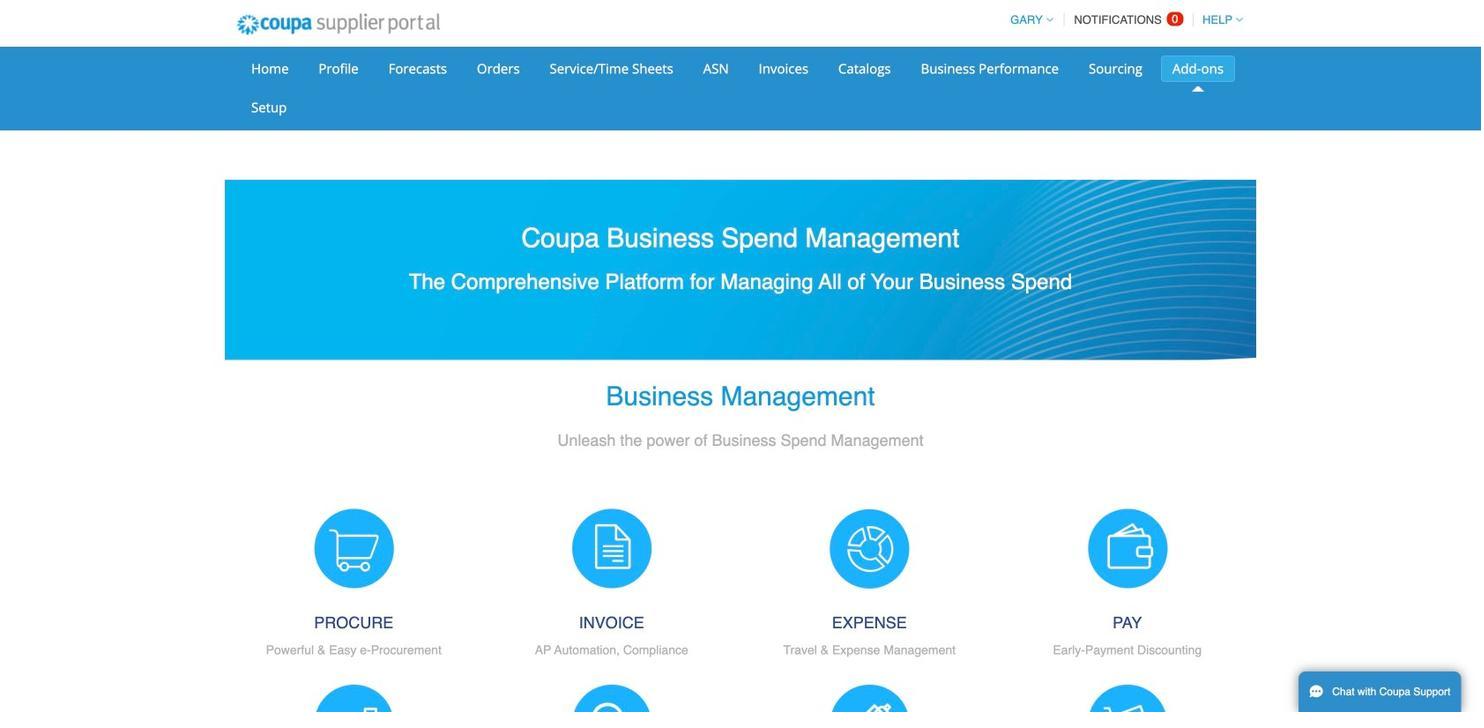 Task type: vqa. For each thing, say whether or not it's contained in the screenshot.
navigation
yes



Task type: locate. For each thing, give the bounding box(es) containing it.
navigation
[[1003, 3, 1244, 37]]

coupa supplier portal image
[[225, 3, 452, 47]]



